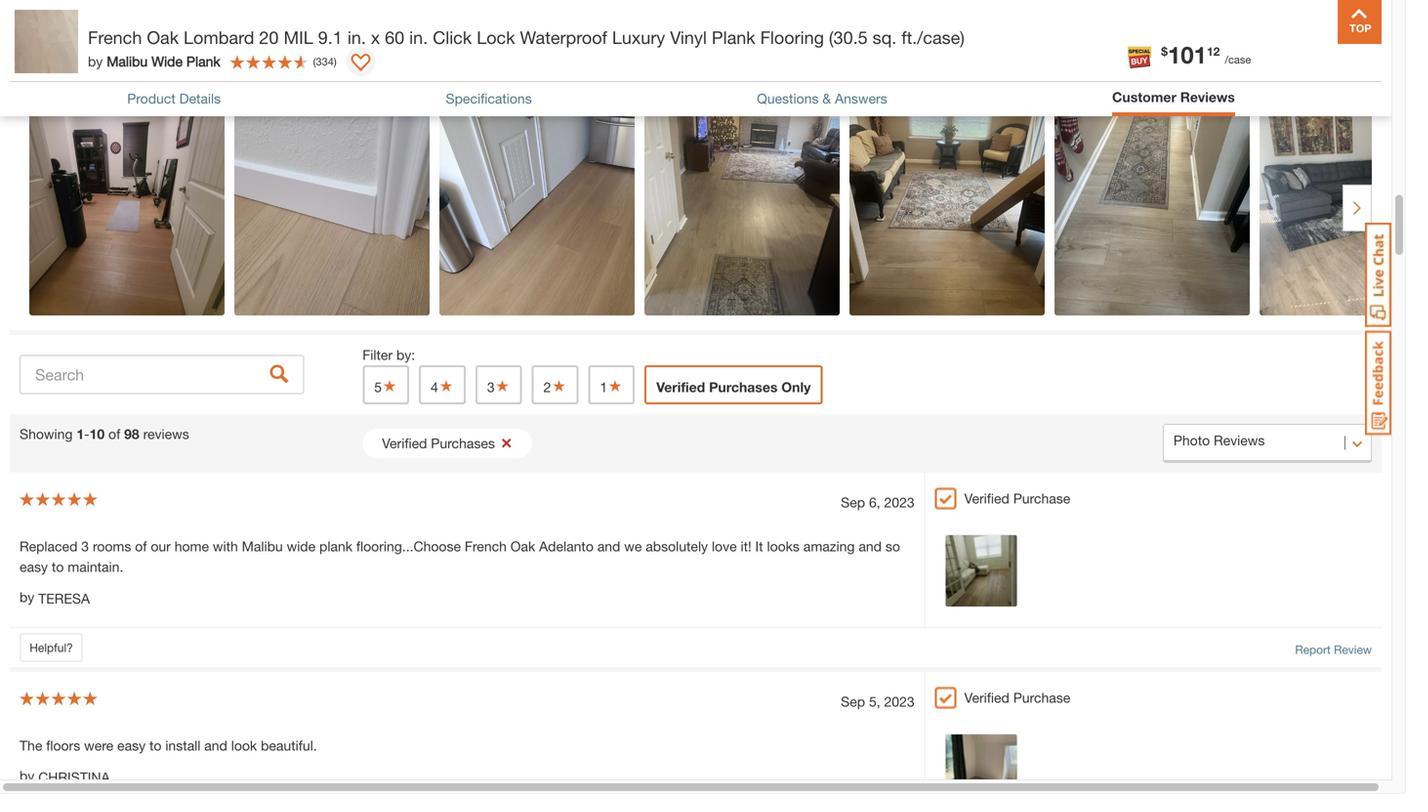 Task type: vqa. For each thing, say whether or not it's contained in the screenshot.
the leftmost star symbol icon
yes



Task type: describe. For each thing, give the bounding box(es) containing it.
star symbol image for 5
[[382, 379, 398, 393]]

questions & answers
[[757, 90, 888, 106]]

feedback link image
[[1366, 330, 1392, 436]]

sq.
[[873, 27, 897, 48]]

plank
[[319, 538, 353, 554]]

product image image
[[15, 10, 78, 73]]

4
[[431, 379, 438, 395]]

2023 for sep 5, 2023
[[884, 693, 915, 710]]

by teresa
[[20, 589, 90, 606]]

3 button
[[476, 365, 522, 404]]

customer reviews
[[1113, 89, 1235, 105]]

were
[[84, 737, 113, 753]]

20
[[259, 27, 279, 48]]

3 inside button
[[487, 379, 495, 395]]

amazing
[[804, 538, 855, 554]]

so
[[886, 538, 900, 554]]

filter by:
[[363, 347, 415, 363]]

our
[[151, 538, 171, 554]]

teresa button
[[38, 588, 90, 609]]

334
[[316, 55, 334, 68]]

2 in. from the left
[[409, 27, 428, 48]]

floors
[[46, 737, 80, 753]]

click
[[433, 27, 472, 48]]

to inside replaced 3 rooms of our home with malibu wide plank flooring...choose french oak adelanto and we absolutely love it! it looks amazing and so easy to maintain.
[[52, 559, 64, 575]]

love
[[712, 538, 737, 554]]

1 vertical spatial easy
[[117, 737, 146, 753]]

2
[[544, 379, 551, 395]]

verified purchase for sep 6, 2023
[[965, 490, 1071, 506]]

review
[[1334, 643, 1372, 656]]

star symbol image for 3
[[495, 379, 510, 393]]

5 button
[[363, 365, 409, 404]]

looks
[[767, 538, 800, 554]]

by for by christina
[[20, 768, 34, 784]]

malibu inside replaced 3 rooms of our home with malibu wide plank flooring...choose french oak adelanto and we absolutely love it! it looks amazing and so easy to maintain.
[[242, 538, 283, 554]]

1 inside button
[[600, 379, 608, 395]]

0 horizontal spatial and
[[204, 737, 227, 753]]

(
[[313, 55, 316, 68]]

customer images
[[20, 62, 169, 83]]

install
[[165, 737, 201, 753]]

maintain.
[[68, 559, 123, 575]]

images
[[107, 62, 169, 83]]

sep for sep 6, 2023
[[841, 494, 865, 510]]

report review button
[[1296, 641, 1372, 658]]

product details
[[127, 90, 221, 106]]

purchases inside button
[[709, 379, 778, 395]]

with
[[213, 538, 238, 554]]

replaced 3 rooms of our home with malibu wide plank flooring...choose french oak adelanto and we absolutely love it! it looks amazing and so easy to maintain.
[[20, 538, 900, 575]]

verified purchases only
[[657, 379, 811, 395]]

top button
[[1338, 0, 1382, 44]]

/case
[[1225, 53, 1251, 66]]

of inside showing 1 - 10 of 98 reviews verified purchases
[[108, 426, 120, 442]]

)
[[334, 55, 337, 68]]

101
[[1168, 41, 1207, 68]]

1 vertical spatial to
[[149, 737, 162, 753]]

0 vertical spatial oak
[[147, 27, 179, 48]]

french inside replaced 3 rooms of our home with malibu wide plank flooring...choose french oak adelanto and we absolutely love it! it looks amazing and so easy to maintain.
[[465, 538, 507, 554]]

home
[[175, 538, 209, 554]]

0 horizontal spatial plank
[[186, 53, 220, 69]]

purchase for sep 6, 2023
[[1014, 490, 1071, 506]]

product
[[127, 90, 176, 106]]

9.1
[[318, 27, 343, 48]]

sep 6, 2023
[[841, 494, 915, 510]]

specifications
[[446, 90, 532, 106]]

look
[[231, 737, 257, 753]]

2 horizontal spatial and
[[859, 538, 882, 554]]

lombard
[[184, 27, 254, 48]]

showing
[[20, 426, 73, 442]]

2023 for sep 6, 2023
[[884, 494, 915, 510]]

1 button
[[588, 365, 635, 404]]

replaced
[[20, 538, 78, 554]]

verified purchases only button
[[645, 365, 823, 404]]

customer for customer reviews
[[1113, 89, 1177, 105]]

reviews
[[1181, 89, 1235, 105]]

teresa
[[38, 590, 90, 606]]

( 334 )
[[313, 55, 337, 68]]

5,
[[869, 693, 881, 710]]

by for by teresa
[[20, 589, 34, 605]]

star symbol image for 1
[[608, 379, 623, 393]]

helpful? button
[[20, 633, 83, 662]]

star symbol image for 2
[[551, 379, 567, 393]]

flooring
[[760, 27, 824, 48]]

absolutely
[[646, 538, 708, 554]]

french oak lombard 20 mil 9.1 in. x 60 in. click lock waterproof luxury vinyl plank flooring (30.5 sq. ft./case)
[[88, 27, 965, 48]]

6,
[[869, 494, 881, 510]]

$ 101 12
[[1162, 41, 1220, 68]]

purchases inside showing 1 - 10 of 98 reviews verified purchases
[[431, 435, 495, 451]]

details
[[179, 90, 221, 106]]



Task type: locate. For each thing, give the bounding box(es) containing it.
purchases
[[709, 379, 778, 395], [431, 435, 495, 451]]

star symbol image inside 2 button
[[551, 379, 567, 393]]

0 vertical spatial french
[[88, 27, 142, 48]]

1 horizontal spatial to
[[149, 737, 162, 753]]

2 horizontal spatial star symbol image
[[551, 379, 567, 393]]

1 sep from the top
[[841, 494, 865, 510]]

christina
[[38, 769, 110, 785]]

star symbol image
[[495, 379, 510, 393], [608, 379, 623, 393]]

reviews
[[143, 426, 189, 442]]

by malibu wide plank
[[88, 53, 220, 69]]

questions & answers button
[[757, 88, 888, 109], [757, 88, 888, 109]]

verified purchase for sep 5, 2023
[[965, 689, 1071, 706]]

customer
[[20, 62, 102, 83], [1113, 89, 1177, 105]]

3 up maintain.
[[81, 538, 89, 554]]

60
[[385, 27, 405, 48]]

1 vertical spatial sep
[[841, 693, 865, 710]]

verified purchases button
[[363, 429, 532, 458]]

star symbol image left 3 button
[[438, 379, 454, 393]]

0 horizontal spatial easy
[[20, 559, 48, 575]]

malibu right with
[[242, 538, 283, 554]]

plank down lombard
[[186, 53, 220, 69]]

10
[[89, 426, 105, 442]]

and left we
[[598, 538, 621, 554]]

3
[[487, 379, 495, 395], [81, 538, 89, 554]]

oak inside replaced 3 rooms of our home with malibu wide plank flooring...choose french oak adelanto and we absolutely love it! it looks amazing and so easy to maintain.
[[511, 538, 535, 554]]

star symbol image right 2 button
[[608, 379, 623, 393]]

2 button
[[532, 365, 579, 404]]

adelanto
[[539, 538, 594, 554]]

and
[[598, 538, 621, 554], [859, 538, 882, 554], [204, 737, 227, 753]]

0 vertical spatial sep
[[841, 494, 865, 510]]

verified inside button
[[657, 379, 705, 395]]

easy down replaced
[[20, 559, 48, 575]]

0 vertical spatial customer
[[20, 62, 102, 83]]

star symbol image inside 5 button
[[382, 379, 398, 393]]

98
[[124, 426, 139, 442]]

of left our
[[135, 538, 147, 554]]

(30.5
[[829, 27, 868, 48]]

0 horizontal spatial customer
[[20, 62, 102, 83]]

0 vertical spatial malibu
[[107, 53, 148, 69]]

1 horizontal spatial in.
[[409, 27, 428, 48]]

sep 5, 2023
[[841, 693, 915, 710]]

1 vertical spatial plank
[[186, 53, 220, 69]]

3 right 4 button
[[487, 379, 495, 395]]

1 vertical spatial verified purchase
[[965, 689, 1071, 706]]

0 horizontal spatial 3
[[81, 538, 89, 554]]

0 vertical spatial purchases
[[709, 379, 778, 395]]

wide
[[151, 53, 183, 69]]

plank
[[712, 27, 756, 48], [186, 53, 220, 69]]

easy right were
[[117, 737, 146, 753]]

1 horizontal spatial star symbol image
[[438, 379, 454, 393]]

in.
[[348, 27, 366, 48], [409, 27, 428, 48]]

1 vertical spatial oak
[[511, 538, 535, 554]]

wide
[[287, 538, 316, 554]]

0 horizontal spatial to
[[52, 559, 64, 575]]

sep left 5,
[[841, 693, 865, 710]]

to down replaced
[[52, 559, 64, 575]]

1 in. from the left
[[348, 27, 366, 48]]

1 inside showing 1 - 10 of 98 reviews verified purchases
[[77, 426, 84, 442]]

star symbol image inside 3 button
[[495, 379, 510, 393]]

by down the the
[[20, 768, 34, 784]]

in. left "x"
[[348, 27, 366, 48]]

and left look
[[204, 737, 227, 753]]

1 vertical spatial of
[[135, 538, 147, 554]]

french right flooring...choose
[[465, 538, 507, 554]]

1 horizontal spatial french
[[465, 538, 507, 554]]

x
[[371, 27, 380, 48]]

by inside by teresa
[[20, 589, 34, 605]]

star symbol image left 1 button
[[551, 379, 567, 393]]

0 vertical spatial 1
[[600, 379, 608, 395]]

0 vertical spatial of
[[108, 426, 120, 442]]

1 purchase from the top
[[1014, 490, 1071, 506]]

2 vertical spatial by
[[20, 768, 34, 784]]

of right the 10
[[108, 426, 120, 442]]

-
[[84, 426, 89, 442]]

report review
[[1296, 643, 1372, 656]]

in. right 60
[[409, 27, 428, 48]]

star symbol image for 4
[[438, 379, 454, 393]]

it!
[[741, 538, 752, 554]]

purchase
[[1014, 490, 1071, 506], [1014, 689, 1071, 706]]

flooring...choose
[[356, 538, 461, 554]]

0 horizontal spatial of
[[108, 426, 120, 442]]

2 purchase from the top
[[1014, 689, 1071, 706]]

verified
[[657, 379, 705, 395], [382, 435, 427, 451], [965, 490, 1010, 506], [965, 689, 1010, 706]]

star symbol image inside 4 button
[[438, 379, 454, 393]]

by:
[[397, 347, 415, 363]]

12
[[1207, 44, 1220, 58]]

sep left 6,
[[841, 494, 865, 510]]

2 sep from the top
[[841, 693, 865, 710]]

beautiful.
[[261, 737, 317, 753]]

by left teresa
[[20, 589, 34, 605]]

1 star symbol image from the left
[[382, 379, 398, 393]]

3 star symbol image from the left
[[551, 379, 567, 393]]

customer down $
[[1113, 89, 1177, 105]]

star symbol image inside 1 button
[[608, 379, 623, 393]]

by christina
[[20, 768, 110, 785]]

ft./case)
[[902, 27, 965, 48]]

display image
[[351, 54, 371, 73]]

0 vertical spatial 2023
[[884, 494, 915, 510]]

2 star symbol image from the left
[[608, 379, 623, 393]]

specifications button
[[446, 88, 532, 109], [446, 88, 532, 109]]

easy inside replaced 3 rooms of our home with malibu wide plank flooring...choose french oak adelanto and we absolutely love it! it looks amazing and so easy to maintain.
[[20, 559, 48, 575]]

1 horizontal spatial plank
[[712, 27, 756, 48]]

1 vertical spatial by
[[20, 589, 34, 605]]

1 horizontal spatial purchases
[[709, 379, 778, 395]]

2 star symbol image from the left
[[438, 379, 454, 393]]

verified purchase
[[965, 490, 1071, 506], [965, 689, 1071, 706]]

1 horizontal spatial oak
[[511, 538, 535, 554]]

1 horizontal spatial customer
[[1113, 89, 1177, 105]]

1 vertical spatial customer
[[1113, 89, 1177, 105]]

$
[[1162, 44, 1168, 58]]

it
[[756, 538, 763, 554]]

0 vertical spatial verified purchase
[[965, 490, 1071, 506]]

1 vertical spatial purchases
[[431, 435, 495, 451]]

by inside by christina
[[20, 768, 34, 784]]

rooms
[[93, 538, 131, 554]]

1 vertical spatial 2023
[[884, 693, 915, 710]]

malibu left wide
[[107, 53, 148, 69]]

0 vertical spatial 3
[[487, 379, 495, 395]]

customer reviews button
[[1113, 87, 1235, 111], [1113, 87, 1235, 107]]

helpful?
[[30, 641, 73, 654]]

french up customer images
[[88, 27, 142, 48]]

1 horizontal spatial star symbol image
[[608, 379, 623, 393]]

by
[[88, 53, 103, 69], [20, 589, 34, 605], [20, 768, 34, 784]]

by left the images
[[88, 53, 103, 69]]

verified inside showing 1 - 10 of 98 reviews verified purchases
[[382, 435, 427, 451]]

report
[[1296, 643, 1331, 656]]

1 horizontal spatial 1
[[600, 379, 608, 395]]

sep for sep 5, 2023
[[841, 693, 865, 710]]

sep
[[841, 494, 865, 510], [841, 693, 865, 710]]

of
[[108, 426, 120, 442], [135, 538, 147, 554]]

star symbol image down 'filter by:' in the left of the page
[[382, 379, 398, 393]]

oak left adelanto
[[511, 538, 535, 554]]

french
[[88, 27, 142, 48], [465, 538, 507, 554]]

christina button
[[38, 767, 110, 788]]

0 horizontal spatial star symbol image
[[382, 379, 398, 393]]

filter
[[363, 347, 393, 363]]

purchases down 4 button
[[431, 435, 495, 451]]

4 button
[[419, 365, 466, 404]]

1 horizontal spatial 3
[[487, 379, 495, 395]]

by for by malibu wide plank
[[88, 53, 103, 69]]

1 horizontal spatial and
[[598, 538, 621, 554]]

and left so
[[859, 538, 882, 554]]

1 vertical spatial 1
[[77, 426, 84, 442]]

purchase for sep 5, 2023
[[1014, 689, 1071, 706]]

oak up wide
[[147, 27, 179, 48]]

star symbol image
[[382, 379, 398, 393], [438, 379, 454, 393], [551, 379, 567, 393]]

5
[[374, 379, 382, 395]]

1 verified purchase from the top
[[965, 490, 1071, 506]]

1 left the 10
[[77, 426, 84, 442]]

the floors were easy to install and look beautiful.
[[20, 737, 317, 753]]

0 horizontal spatial in.
[[348, 27, 366, 48]]

we
[[624, 538, 642, 554]]

2 2023 from the top
[[884, 693, 915, 710]]

0 vertical spatial to
[[52, 559, 64, 575]]

2023 right 5,
[[884, 693, 915, 710]]

malibu
[[107, 53, 148, 69], [242, 538, 283, 554]]

the
[[20, 737, 42, 753]]

only
[[782, 379, 811, 395]]

star symbol image left the 2
[[495, 379, 510, 393]]

1
[[600, 379, 608, 395], [77, 426, 84, 442]]

1 right 2 button
[[600, 379, 608, 395]]

to left install
[[149, 737, 162, 753]]

customer left the images
[[20, 62, 102, 83]]

1 star symbol image from the left
[[495, 379, 510, 393]]

live chat image
[[1366, 223, 1392, 327]]

questions
[[757, 90, 819, 106]]

1 vertical spatial 3
[[81, 538, 89, 554]]

lock
[[477, 27, 515, 48]]

luxury
[[612, 27, 665, 48]]

0 vertical spatial by
[[88, 53, 103, 69]]

of inside replaced 3 rooms of our home with malibu wide plank flooring...choose french oak adelanto and we absolutely love it! it looks amazing and so easy to maintain.
[[135, 538, 147, 554]]

Search text field
[[20, 355, 304, 394]]

0 vertical spatial plank
[[712, 27, 756, 48]]

1 vertical spatial malibu
[[242, 538, 283, 554]]

answers
[[835, 90, 888, 106]]

1 horizontal spatial easy
[[117, 737, 146, 753]]

0 vertical spatial easy
[[20, 559, 48, 575]]

2 verified purchase from the top
[[965, 689, 1071, 706]]

1 horizontal spatial of
[[135, 538, 147, 554]]

0 horizontal spatial star symbol image
[[495, 379, 510, 393]]

waterproof
[[520, 27, 607, 48]]

0 horizontal spatial 1
[[77, 426, 84, 442]]

3 inside replaced 3 rooms of our home with malibu wide plank flooring...choose french oak adelanto and we absolutely love it! it looks amazing and so easy to maintain.
[[81, 538, 89, 554]]

0 horizontal spatial french
[[88, 27, 142, 48]]

1 2023 from the top
[[884, 494, 915, 510]]

plank right vinyl on the top of page
[[712, 27, 756, 48]]

2023 right 6,
[[884, 494, 915, 510]]

customer for customer images
[[20, 62, 102, 83]]

vinyl
[[670, 27, 707, 48]]

0 vertical spatial purchase
[[1014, 490, 1071, 506]]

0 horizontal spatial malibu
[[107, 53, 148, 69]]

1 vertical spatial french
[[465, 538, 507, 554]]

1 horizontal spatial malibu
[[242, 538, 283, 554]]

&
[[823, 90, 831, 106]]

1 vertical spatial purchase
[[1014, 689, 1071, 706]]

0 horizontal spatial purchases
[[431, 435, 495, 451]]

0 horizontal spatial oak
[[147, 27, 179, 48]]

purchases left "only"
[[709, 379, 778, 395]]



